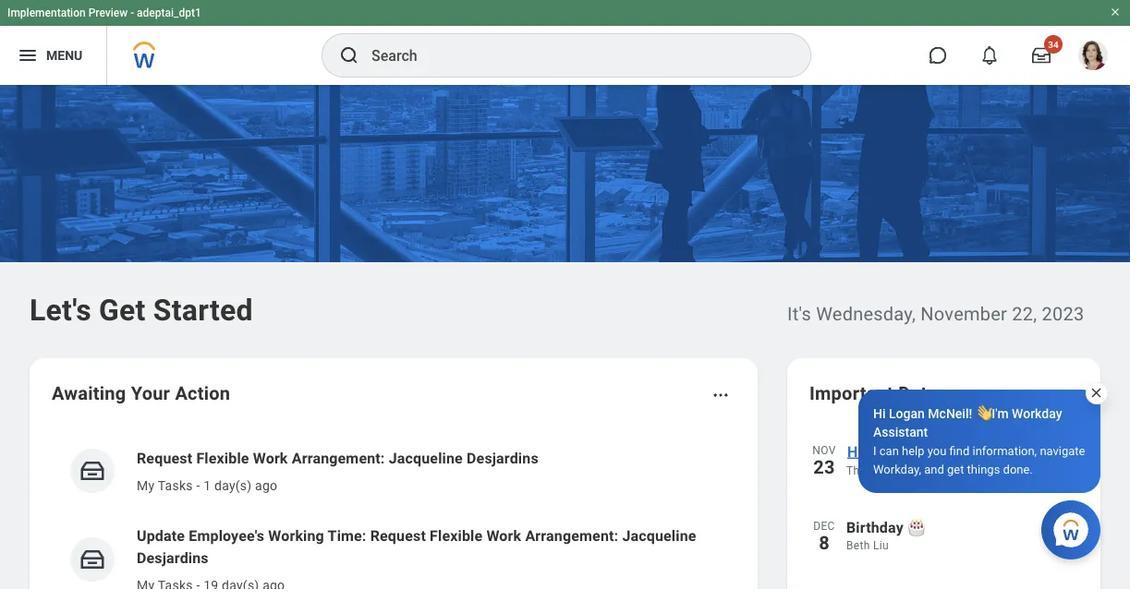 Task type: describe. For each thing, give the bounding box(es) containing it.
let's get started main content
[[0, 85, 1130, 590]]

22,
[[1012, 303, 1037, 325]]

day
[[919, 465, 938, 478]]

preview
[[88, 6, 128, 19]]

your
[[131, 383, 170, 404]]

it's
[[787, 303, 811, 325]]

awaiting your action
[[52, 383, 230, 404]]

notifications large image
[[980, 46, 999, 65]]

profile logan mcneil image
[[1078, 41, 1108, 74]]

holiday button
[[846, 440, 1078, 464]]

get
[[99, 293, 146, 328]]

arrangement: inside update employee's working time: request flexible work arrangement: jacqueline desjardins
[[525, 527, 618, 545]]

implementation
[[7, 6, 86, 19]]

navigate
[[1040, 444, 1085, 458]]

action
[[175, 383, 230, 404]]

0 horizontal spatial arrangement:
[[292, 450, 385, 467]]

work inside update employee's working time: request flexible work arrangement: jacqueline desjardins
[[486, 527, 521, 545]]

birthday
[[846, 519, 904, 536]]

help
[[902, 444, 925, 458]]

my tasks - 1 day(s) ago
[[137, 478, 277, 493]]

update employee's working time: request flexible work arrangement: jacqueline desjardins
[[137, 527, 696, 567]]

holiday
[[847, 443, 899, 461]]

0 vertical spatial desjardins
[[467, 450, 539, 467]]

adeptai_dpt1
[[137, 6, 201, 19]]

ago
[[255, 478, 277, 493]]

Search Workday  search field
[[371, 35, 773, 76]]

- for tasks
[[196, 478, 200, 493]]

started
[[153, 293, 253, 328]]

it's wednesday, november 22, 2023
[[787, 303, 1084, 325]]

34
[[1048, 39, 1059, 50]]

assistant
[[873, 425, 928, 440]]

done.
[[1003, 462, 1033, 476]]

birthday 🎂 beth liu
[[846, 519, 922, 553]]

hi logan mcneil! 👋 i'm workday assistant i can help you find information, navigate workday, and get things done.
[[873, 406, 1085, 476]]

awaiting
[[52, 383, 126, 404]]

time:
[[328, 527, 366, 545]]

logan
[[889, 406, 925, 421]]

0 horizontal spatial flexible
[[196, 450, 249, 467]]

you
[[928, 444, 947, 458]]

implementation preview -   adeptai_dpt1
[[7, 6, 201, 19]]

get
[[947, 462, 964, 476]]

menu button
[[0, 26, 106, 85]]

let's get started
[[30, 293, 253, 328]]

workday
[[1012, 406, 1062, 421]]

34 button
[[1021, 35, 1063, 76]]

holiday thanksgiving day
[[846, 443, 938, 478]]

my
[[137, 478, 155, 493]]

employee's
[[189, 527, 264, 545]]

👋
[[976, 406, 989, 421]]

menu
[[46, 48, 82, 63]]

x image
[[1089, 386, 1103, 400]]



Task type: vqa. For each thing, say whether or not it's contained in the screenshot.
leftmost Desjardins
yes



Task type: locate. For each thing, give the bounding box(es) containing it.
menu banner
[[0, 0, 1130, 85]]

1
[[203, 478, 211, 493]]

1 inbox image from the top
[[79, 457, 106, 485]]

find
[[950, 444, 970, 458]]

awaiting your action list
[[52, 432, 736, 590]]

2 inbox image from the top
[[79, 546, 106, 574]]

working
[[268, 527, 324, 545]]

hi
[[873, 406, 886, 421]]

0 vertical spatial jacqueline
[[389, 450, 463, 467]]

things
[[967, 462, 1000, 476]]

flexible
[[196, 450, 249, 467], [430, 527, 483, 545]]

arrangement:
[[292, 450, 385, 467], [525, 527, 618, 545]]

1 vertical spatial flexible
[[430, 527, 483, 545]]

1 vertical spatial work
[[486, 527, 521, 545]]

day(s)
[[214, 478, 252, 493]]

- left 1
[[196, 478, 200, 493]]

1 horizontal spatial -
[[196, 478, 200, 493]]

nov
[[813, 444, 836, 457]]

mcneil!
[[928, 406, 972, 421]]

wednesday,
[[816, 303, 916, 325]]

justify image
[[17, 44, 39, 67]]

i'm
[[992, 406, 1009, 421]]

0 horizontal spatial -
[[130, 6, 134, 19]]

desjardins inside update employee's working time: request flexible work arrangement: jacqueline desjardins
[[137, 549, 209, 567]]

nov 23
[[813, 444, 836, 478]]

request right time:
[[370, 527, 426, 545]]

0 vertical spatial work
[[253, 450, 288, 467]]

1 horizontal spatial request
[[370, 527, 426, 545]]

request inside update employee's working time: request flexible work arrangement: jacqueline desjardins
[[370, 527, 426, 545]]

- inside menu banner
[[130, 6, 134, 19]]

update
[[137, 527, 185, 545]]

search image
[[338, 44, 360, 67]]

1 horizontal spatial work
[[486, 527, 521, 545]]

jacqueline inside update employee's working time: request flexible work arrangement: jacqueline desjardins
[[622, 527, 696, 545]]

0 vertical spatial arrangement:
[[292, 450, 385, 467]]

- right preview
[[130, 6, 134, 19]]

0 vertical spatial request
[[137, 450, 192, 467]]

related actions image
[[712, 386, 730, 405]]

1 horizontal spatial arrangement:
[[525, 527, 618, 545]]

1 horizontal spatial jacqueline
[[622, 527, 696, 545]]

- for preview
[[130, 6, 134, 19]]

november
[[921, 303, 1007, 325]]

0 vertical spatial flexible
[[196, 450, 249, 467]]

flexible inside update employee's working time: request flexible work arrangement: jacqueline desjardins
[[430, 527, 483, 545]]

1 vertical spatial arrangement:
[[525, 527, 618, 545]]

tasks
[[158, 478, 193, 493]]

0 horizontal spatial request
[[137, 450, 192, 467]]

request
[[137, 450, 192, 467], [370, 527, 426, 545]]

workday,
[[873, 462, 921, 476]]

dec 8
[[813, 520, 835, 554]]

jacqueline
[[389, 450, 463, 467], [622, 527, 696, 545]]

0 vertical spatial inbox image
[[79, 457, 106, 485]]

23
[[813, 456, 835, 478]]

desjardins
[[467, 450, 539, 467], [137, 549, 209, 567]]

request up tasks
[[137, 450, 192, 467]]

🎂
[[907, 519, 922, 536]]

-
[[130, 6, 134, 19], [196, 478, 200, 493]]

1 vertical spatial jacqueline
[[622, 527, 696, 545]]

1 vertical spatial -
[[196, 478, 200, 493]]

- inside the 'awaiting your action' list
[[196, 478, 200, 493]]

inbox image
[[79, 457, 106, 485], [79, 546, 106, 574]]

important dates element
[[809, 429, 1078, 573]]

beth
[[846, 540, 870, 553]]

important
[[809, 383, 894, 404]]

1 vertical spatial inbox image
[[79, 546, 106, 574]]

important dates
[[809, 383, 947, 404]]

0 vertical spatial -
[[130, 6, 134, 19]]

request flexible work arrangement: jacqueline desjardins
[[137, 450, 539, 467]]

i
[[873, 444, 877, 458]]

1 vertical spatial request
[[370, 527, 426, 545]]

liu
[[873, 540, 889, 553]]

2023
[[1042, 303, 1084, 325]]

can
[[879, 444, 899, 458]]

dates
[[898, 383, 947, 404]]

inbox large image
[[1032, 46, 1051, 65]]

0 horizontal spatial work
[[253, 450, 288, 467]]

0 horizontal spatial desjardins
[[137, 549, 209, 567]]

0 horizontal spatial jacqueline
[[389, 450, 463, 467]]

and
[[924, 462, 944, 476]]

close environment banner image
[[1110, 6, 1121, 18]]

thanksgiving
[[846, 465, 916, 478]]

dec
[[813, 520, 835, 533]]

information,
[[973, 444, 1037, 458]]

1 vertical spatial desjardins
[[137, 549, 209, 567]]

8
[[819, 532, 830, 554]]

work
[[253, 450, 288, 467], [486, 527, 521, 545]]

let's
[[30, 293, 91, 328]]

1 horizontal spatial desjardins
[[467, 450, 539, 467]]

1 horizontal spatial flexible
[[430, 527, 483, 545]]



